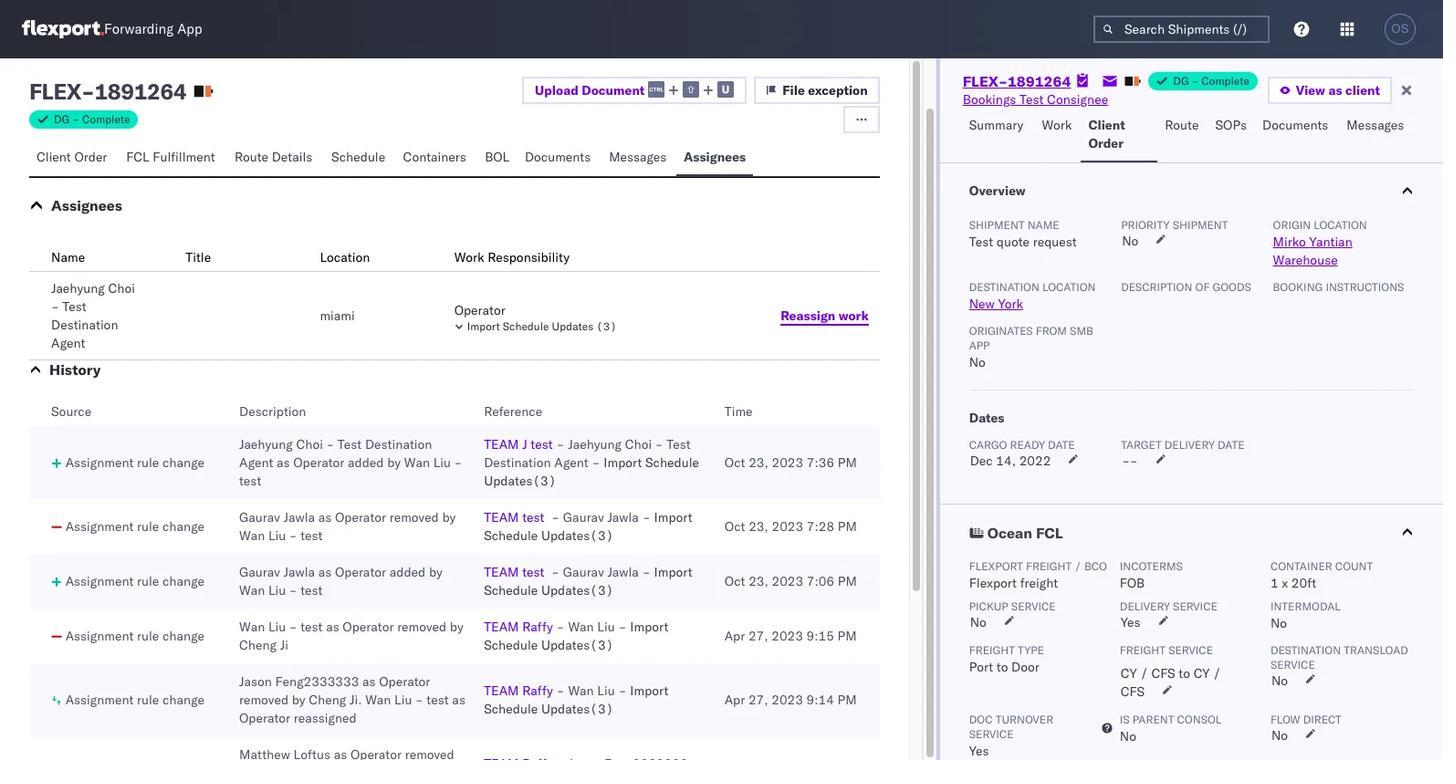 Task type: vqa. For each thing, say whether or not it's contained in the screenshot.
the middle Confirm
no



Task type: describe. For each thing, give the bounding box(es) containing it.
view as client button
[[1268, 77, 1392, 104]]

as inside 'wan liu - test as operator removed by cheng ji'
[[326, 619, 339, 635]]

service down flexport freight / bco flexport freight
[[1011, 600, 1056, 614]]

assignment for gaurav jawla as operator removed by wan liu - test
[[65, 519, 134, 535]]

port
[[969, 659, 994, 676]]

quote
[[997, 234, 1030, 250]]

as inside button
[[1329, 82, 1343, 99]]

transload
[[1344, 644, 1409, 657]]

1 horizontal spatial jaehyung choi - test destination agent
[[484, 436, 691, 471]]

liu inside gaurav jawla as operator added by wan liu - test
[[268, 582, 286, 599]]

23, for oct 23, 2023 7:28 pm
[[749, 519, 769, 535]]

apr 27, 2023 9:14 pm
[[725, 692, 857, 708]]

turnover
[[996, 713, 1054, 727]]

instructions
[[1326, 280, 1405, 294]]

order for client order button to the right
[[1089, 135, 1124, 152]]

operator down 'wan liu - test as operator removed by cheng ji'
[[379, 674, 430, 690]]

as inside jaehyung choi - test destination agent as operator added by wan liu - test
[[277, 455, 290, 471]]

7:28
[[807, 519, 835, 535]]

service inside doc turnover service
[[969, 728, 1014, 741]]

2 cy from the left
[[1194, 666, 1210, 682]]

assignment for wan liu - test as operator removed by cheng ji
[[65, 628, 134, 645]]

oct for oct 23, 2023 7:06 pm
[[725, 573, 745, 590]]

yantian
[[1310, 234, 1353, 250]]

import for oct 23, 2023 7:06 pm
[[654, 564, 693, 581]]

jaehyung choi - test destination agent as operator added by wan liu - test
[[239, 436, 462, 489]]

2 horizontal spatial jaehyung
[[568, 436, 622, 453]]

description for description of goods
[[1121, 280, 1193, 294]]

schedule for wan liu - test as operator removed by cheng ji
[[484, 637, 538, 654]]

no down flow
[[1272, 728, 1288, 744]]

1 horizontal spatial dg - complete
[[1174, 74, 1250, 88]]

import schedule updates                (3) button
[[454, 320, 747, 334]]

gaurav jawla as operator added by wan liu - test
[[239, 564, 443, 599]]

bol button
[[478, 141, 518, 176]]

miami
[[320, 308, 355, 324]]

flex - 1891264
[[29, 78, 186, 105]]

1 vertical spatial yes
[[969, 743, 989, 760]]

removed inside 'wan liu - test as operator removed by cheng ji'
[[397, 619, 447, 635]]

wan inside gaurav jawla as operator removed by wan liu - test
[[239, 528, 265, 544]]

forwarding app link
[[22, 20, 202, 38]]

team raffy - wan liu - for wan liu - test as operator removed by cheng ji
[[484, 619, 627, 635]]

2 horizontal spatial agent
[[554, 455, 589, 471]]

file exception
[[783, 82, 868, 99]]

jaehyung inside jaehyung choi - test destination agent as operator added by wan liu - test
[[239, 436, 293, 453]]

messages for rightmost messages button
[[1347, 117, 1405, 133]]

2023 for 7:06
[[772, 573, 804, 590]]

2023 for 7:28
[[772, 519, 804, 535]]

gaurav jawla as operator removed by wan liu - test
[[239, 509, 456, 544]]

schedule for jaehyung choi - test destination agent as operator added by wan liu - test
[[645, 455, 699, 471]]

pm for apr 27, 2023 9:14 pm
[[838, 692, 857, 708]]

pm for apr 27, 2023 9:15 pm
[[838, 628, 857, 645]]

view
[[1296, 82, 1326, 99]]

freight for freight type port to door
[[969, 644, 1015, 657]]

reassign work
[[781, 307, 869, 324]]

0 horizontal spatial 1891264
[[94, 78, 186, 105]]

import schedule updates(3) for gaurav jawla as operator added by wan liu - test
[[484, 564, 693, 599]]

to for door
[[997, 659, 1008, 676]]

0 vertical spatial fcl
[[126, 149, 149, 165]]

ocean fcl
[[988, 524, 1063, 542]]

no inside the intermodal no
[[1271, 615, 1287, 632]]

direct
[[1303, 713, 1342, 727]]

assignment for jason feng2333333 as operator removed by cheng ji. wan liu - test as operator reassigned
[[65, 692, 134, 708]]

1 horizontal spatial yes
[[1121, 614, 1141, 631]]

service inside destination transload service
[[1271, 658, 1315, 672]]

rule for gaurav jawla as operator added by wan liu - test
[[137, 573, 159, 590]]

container
[[1271, 560, 1333, 573]]

as inside gaurav jawla as operator added by wan liu - test
[[318, 564, 332, 581]]

dec 14, 2022
[[970, 453, 1051, 469]]

priority shipment
[[1121, 218, 1228, 232]]

reference
[[484, 404, 543, 420]]

assignment rule change for gaurav jawla as operator removed by wan liu - test
[[65, 519, 204, 535]]

updates(3) for gaurav jawla as operator added by wan liu - test
[[541, 582, 614, 599]]

booking
[[1273, 280, 1323, 294]]

no inside originates from smb app no
[[969, 354, 986, 371]]

updates(3) for gaurav jawla as operator removed by wan liu - test
[[541, 528, 614, 544]]

type
[[1018, 644, 1044, 657]]

team j test -
[[484, 436, 565, 453]]

destination location new york
[[969, 280, 1096, 312]]

0 vertical spatial complete
[[1202, 74, 1250, 88]]

change for gaurav jawla as operator added by wan liu - test
[[162, 573, 204, 590]]

flex-
[[963, 72, 1008, 90]]

app inside originates from smb app no
[[969, 339, 990, 352]]

flow direct
[[1271, 713, 1342, 727]]

liu inside jaehyung choi - test destination agent as operator added by wan liu - test
[[433, 455, 451, 471]]

booking instructions
[[1273, 280, 1405, 294]]

bol
[[485, 149, 510, 165]]

0 horizontal spatial cfs
[[1121, 684, 1145, 700]]

--
[[1122, 453, 1138, 469]]

flex-1891264
[[963, 72, 1071, 90]]

23, for oct 23, 2023 7:36 pm
[[749, 455, 769, 471]]

route details button
[[227, 141, 324, 176]]

file
[[783, 82, 805, 99]]

description for description
[[239, 404, 306, 420]]

route for route details
[[235, 149, 268, 165]]

origin
[[1273, 218, 1311, 232]]

0 horizontal spatial client order button
[[29, 141, 119, 176]]

ready
[[1010, 438, 1045, 452]]

team for gaurav jawla as operator added by wan liu - test
[[484, 564, 519, 581]]

1 vertical spatial dg
[[54, 112, 70, 126]]

2 horizontal spatial choi
[[625, 436, 652, 453]]

gaurav inside gaurav jawla as operator added by wan liu - test
[[239, 564, 280, 581]]

1 horizontal spatial documents button
[[1255, 109, 1340, 163]]

- inside 'wan liu - test as operator removed by cheng ji'
[[289, 619, 297, 635]]

operator down jason
[[239, 710, 290, 727]]

27, for apr 27, 2023 9:15 pm
[[749, 628, 768, 645]]

oct 23, 2023 7:36 pm
[[725, 455, 857, 471]]

jason feng2333333 as operator removed by cheng ji. wan liu - test as operator reassigned
[[239, 674, 466, 727]]

1 vertical spatial fcl
[[1036, 524, 1063, 542]]

1 vertical spatial assignees button
[[51, 196, 122, 215]]

operator inside jaehyung choi - test destination agent as operator added by wan liu - test
[[293, 455, 345, 471]]

jawla inside gaurav jawla as operator removed by wan liu - test
[[284, 509, 315, 526]]

jason
[[239, 674, 272, 690]]

ocean fcl button
[[940, 505, 1443, 560]]

upload document button
[[522, 77, 747, 104]]

0 vertical spatial cfs
[[1152, 666, 1176, 682]]

source
[[51, 404, 91, 420]]

destination inside destination transload service
[[1271, 644, 1341, 657]]

originates from smb app no
[[969, 324, 1094, 371]]

test inside gaurav jawla as operator removed by wan liu - test
[[301, 528, 323, 544]]

origin location mirko yantian warehouse
[[1273, 218, 1367, 268]]

bookings
[[963, 91, 1016, 108]]

rule for jason feng2333333 as operator removed by cheng ji. wan liu - test as operator reassigned
[[137, 692, 159, 708]]

parent
[[1133, 713, 1174, 727]]

x
[[1282, 575, 1288, 592]]

0 vertical spatial dg
[[1174, 74, 1189, 88]]

messages for the leftmost messages button
[[609, 149, 667, 165]]

view as client
[[1296, 82, 1380, 99]]

0 vertical spatial freight
[[1026, 560, 1072, 573]]

7:06
[[807, 573, 835, 590]]

intermodal no
[[1271, 600, 1341, 632]]

no down "priority"
[[1122, 233, 1139, 249]]

rule for gaurav jawla as operator removed by wan liu - test
[[137, 519, 159, 535]]

liu inside jason feng2333333 as operator removed by cheng ji. wan liu - test as operator reassigned
[[395, 692, 412, 708]]

new
[[969, 296, 995, 312]]

delivery service
[[1120, 600, 1218, 614]]

client for client order button to the right
[[1089, 117, 1125, 133]]

by for gaurav jawla as operator removed by wan liu - test
[[442, 509, 456, 526]]

shipment
[[969, 218, 1025, 232]]

change for jason feng2333333 as operator removed by cheng ji. wan liu - test as operator reassigned
[[162, 692, 204, 708]]

bookings test consignee
[[963, 91, 1109, 108]]

team test - gaurav jawla - for gaurav jawla as operator removed by wan liu - test
[[484, 509, 651, 526]]

0 horizontal spatial jaehyung
[[51, 280, 105, 297]]

1 vertical spatial dg - complete
[[54, 112, 130, 126]]

fob
[[1120, 575, 1145, 592]]

0 horizontal spatial name
[[51, 249, 85, 266]]

reassigned
[[294, 710, 357, 727]]

os button
[[1380, 8, 1422, 50]]

mirko yantian warehouse link
[[1273, 234, 1353, 268]]

work responsibility
[[454, 249, 570, 266]]

jawla inside gaurav jawla as operator added by wan liu - test
[[284, 564, 315, 581]]

york
[[998, 296, 1024, 312]]

location
[[320, 249, 370, 266]]

1 flexport from the top
[[969, 560, 1023, 573]]

service
[[1169, 644, 1213, 657]]

fulfillment
[[153, 149, 215, 165]]

sops
[[1216, 117, 1247, 133]]

assignment rule change for gaurav jawla as operator added by wan liu - test
[[65, 573, 204, 590]]

overview button
[[940, 163, 1443, 218]]

containers button
[[396, 141, 478, 176]]

(3)
[[596, 320, 617, 333]]

rule for wan liu - test as operator removed by cheng ji
[[137, 628, 159, 645]]

1 cy from the left
[[1121, 666, 1137, 682]]

work for work
[[1042, 117, 1072, 133]]

feng2333333
[[275, 674, 359, 690]]

location for yantian
[[1314, 218, 1367, 232]]

warehouse
[[1273, 252, 1338, 268]]

of
[[1196, 280, 1210, 294]]

exception
[[808, 82, 868, 99]]

0 horizontal spatial documents button
[[518, 141, 602, 176]]

0 vertical spatial jaehyung choi - test destination agent
[[51, 280, 135, 352]]

by for jason feng2333333 as operator removed by cheng ji. wan liu - test as operator reassigned
[[292, 692, 306, 708]]

service up service
[[1173, 600, 1218, 614]]

new york link
[[969, 296, 1024, 312]]

by inside jaehyung choi - test destination agent as operator added by wan liu - test
[[387, 455, 401, 471]]

pm for oct 23, 2023 7:36 pm
[[838, 455, 857, 471]]

date for dec 14, 2022
[[1048, 438, 1075, 452]]

fcl fulfillment button
[[119, 141, 227, 176]]

import for apr 27, 2023 9:14 pm
[[630, 683, 669, 699]]

sops button
[[1208, 109, 1255, 163]]

to for cy
[[1179, 666, 1191, 682]]

pm for oct 23, 2023 7:28 pm
[[838, 519, 857, 535]]

9:15
[[807, 628, 834, 645]]

operator inside gaurav jawla as operator added by wan liu - test
[[335, 564, 386, 581]]

2023 for 7:36
[[772, 455, 804, 471]]

23, for oct 23, 2023 7:06 pm
[[749, 573, 769, 590]]

1
[[1271, 575, 1279, 592]]

documents for the right documents button
[[1263, 117, 1329, 133]]

app inside forwarding app link
[[177, 21, 202, 38]]

test inside gaurav jawla as operator added by wan liu - test
[[301, 582, 323, 599]]

cheng inside jason feng2333333 as operator removed by cheng ji. wan liu - test as operator reassigned
[[309, 692, 346, 708]]

route for route
[[1165, 117, 1199, 133]]

test inside jaehyung choi - test destination agent as operator added by wan liu - test
[[239, 473, 261, 489]]

bookings test consignee link
[[963, 90, 1109, 109]]



Task type: locate. For each thing, give the bounding box(es) containing it.
documents
[[1263, 117, 1329, 133], [525, 149, 591, 165]]

wan liu - test as operator removed by cheng ji
[[239, 619, 464, 654]]

work down consignee
[[1042, 117, 1072, 133]]

1 vertical spatial added
[[390, 564, 426, 581]]

dg down search shipments (/) text field
[[1174, 74, 1189, 88]]

flexport down "ocean"
[[969, 560, 1023, 573]]

date
[[1048, 438, 1075, 452], [1218, 438, 1245, 452]]

route inside route button
[[1165, 117, 1199, 133]]

apr down 'oct 23, 2023 7:06 pm'
[[725, 628, 745, 645]]

location inside origin location mirko yantian warehouse
[[1314, 218, 1367, 232]]

1 vertical spatial documents
[[525, 149, 591, 165]]

3 import schedule updates(3) from the top
[[484, 564, 693, 599]]

rule
[[137, 455, 159, 471], [137, 519, 159, 535], [137, 573, 159, 590], [137, 628, 159, 645], [137, 692, 159, 708]]

1 27, from the top
[[749, 628, 768, 645]]

schedule for gaurav jawla as operator removed by wan liu - test
[[484, 528, 538, 544]]

cfs up is
[[1121, 684, 1145, 700]]

freight for freight service
[[1120, 644, 1166, 657]]

1 horizontal spatial jaehyung
[[239, 436, 293, 453]]

import
[[467, 320, 500, 333], [604, 455, 642, 471], [654, 509, 693, 526], [654, 564, 693, 581], [630, 619, 669, 635], [630, 683, 669, 699]]

title
[[186, 249, 211, 266]]

date right delivery
[[1218, 438, 1245, 452]]

2 rule from the top
[[137, 519, 159, 535]]

2 raffy from the top
[[522, 683, 553, 699]]

messages down upload document button
[[609, 149, 667, 165]]

cheng left ji
[[239, 637, 277, 654]]

service
[[1011, 600, 1056, 614], [1173, 600, 1218, 614], [1271, 658, 1315, 672], [969, 728, 1014, 741]]

0 horizontal spatial fcl
[[126, 149, 149, 165]]

1 vertical spatial oct
[[725, 519, 745, 535]]

client
[[1346, 82, 1380, 99]]

freight up port
[[969, 644, 1015, 657]]

team for jaehyung choi - test destination agent as operator added by wan liu - test
[[484, 436, 519, 453]]

client down consignee
[[1089, 117, 1125, 133]]

added up gaurav jawla as operator removed by wan liu - test
[[348, 455, 384, 471]]

2023 for 9:15
[[772, 628, 803, 645]]

order down "flex - 1891264"
[[74, 149, 107, 165]]

2 assignment from the top
[[65, 519, 134, 535]]

1 vertical spatial description
[[239, 404, 306, 420]]

rule for jaehyung choi - test destination agent as operator added by wan liu - test
[[137, 455, 159, 471]]

app right forwarding
[[177, 21, 202, 38]]

added inside jaehyung choi - test destination agent as operator added by wan liu - test
[[348, 455, 384, 471]]

5 pm from the top
[[838, 692, 857, 708]]

5 import schedule updates(3) from the top
[[484, 683, 669, 718]]

1 horizontal spatial client order
[[1089, 117, 1125, 152]]

23, down time
[[749, 455, 769, 471]]

5 rule from the top
[[137, 692, 159, 708]]

-
[[1192, 74, 1199, 88], [81, 78, 94, 105], [72, 112, 79, 126], [51, 299, 59, 315], [326, 436, 334, 453], [557, 436, 565, 453], [655, 436, 663, 453], [1122, 453, 1130, 469], [1130, 453, 1138, 469], [454, 455, 462, 471], [592, 455, 600, 471], [552, 509, 559, 526], [643, 509, 651, 526], [289, 528, 297, 544], [552, 564, 559, 581], [643, 564, 651, 581], [289, 582, 297, 599], [289, 619, 297, 635], [557, 619, 565, 635], [619, 619, 627, 635], [557, 683, 565, 699], [619, 683, 627, 699], [415, 692, 423, 708]]

change for jaehyung choi - test destination agent as operator added by wan liu - test
[[162, 455, 204, 471]]

7:36
[[807, 455, 835, 471]]

0 vertical spatial assignees button
[[676, 141, 753, 176]]

shipment
[[1173, 218, 1228, 232]]

23, left 7:06
[[749, 573, 769, 590]]

cheng inside 'wan liu - test as operator removed by cheng ji'
[[239, 637, 277, 654]]

oct down time
[[725, 455, 745, 471]]

jaehyung choi - test destination agent down reference
[[484, 436, 691, 471]]

raffy for jason feng2333333 as operator removed by cheng ji. wan liu - test as operator reassigned
[[522, 683, 553, 699]]

import schedule updates(3) for jaehyung choi - test destination agent as operator added by wan liu - test
[[484, 455, 699, 489]]

1 horizontal spatial date
[[1218, 438, 1245, 452]]

2 freight from the left
[[1120, 644, 1166, 657]]

2023 left 9:14
[[772, 692, 803, 708]]

wan inside jason feng2333333 as operator removed by cheng ji. wan liu - test as operator reassigned
[[365, 692, 391, 708]]

wan inside gaurav jawla as operator added by wan liu - test
[[239, 582, 265, 599]]

fcl left fulfillment
[[126, 149, 149, 165]]

messages button down upload document button
[[602, 141, 676, 176]]

0 horizontal spatial assignees button
[[51, 196, 122, 215]]

2023 left "9:15"
[[772, 628, 803, 645]]

work left responsibility
[[454, 249, 484, 266]]

0 horizontal spatial documents
[[525, 149, 591, 165]]

no down "intermodal"
[[1271, 615, 1287, 632]]

27, left 9:14
[[749, 692, 768, 708]]

fcl right "ocean"
[[1036, 524, 1063, 542]]

0 horizontal spatial date
[[1048, 438, 1075, 452]]

assignees button
[[676, 141, 753, 176], [51, 196, 122, 215]]

operator up gaurav jawla as operator removed by wan liu - test
[[293, 455, 345, 471]]

1891264 down forwarding
[[94, 78, 186, 105]]

23, left 7:28
[[749, 519, 769, 535]]

messages
[[1347, 117, 1405, 133], [609, 149, 667, 165]]

work button
[[1035, 109, 1081, 163]]

0 horizontal spatial freight
[[969, 644, 1015, 657]]

complete
[[1202, 74, 1250, 88], [82, 112, 130, 126]]

4 import schedule updates(3) from the top
[[484, 619, 669, 654]]

cfs down the freight service
[[1152, 666, 1176, 682]]

file exception button
[[754, 77, 880, 104], [754, 77, 880, 104]]

dg - complete up 'sops'
[[1174, 74, 1250, 88]]

0 vertical spatial oct
[[725, 455, 745, 471]]

4 assignment rule change from the top
[[65, 628, 204, 645]]

1 horizontal spatial cfs
[[1152, 666, 1176, 682]]

wan inside 'wan liu - test as operator removed by cheng ji'
[[239, 619, 265, 635]]

work for work responsibility
[[454, 249, 484, 266]]

updates(3) for jason feng2333333 as operator removed by cheng ji. wan liu - test as operator reassigned
[[541, 701, 614, 718]]

is
[[1120, 713, 1130, 727]]

by inside 'wan liu - test as operator removed by cheng ji'
[[450, 619, 464, 635]]

no inside is parent consol no
[[1120, 729, 1137, 745]]

- inside jason feng2333333 as operator removed by cheng ji. wan liu - test as operator reassigned
[[415, 692, 423, 708]]

apr for apr 27, 2023 9:15 pm
[[725, 628, 745, 645]]

test inside jaehyung choi - test destination agent as operator added by wan liu - test
[[338, 436, 362, 453]]

schedule for gaurav jawla as operator added by wan liu - test
[[484, 582, 538, 599]]

cy down service
[[1194, 666, 1210, 682]]

4 rule from the top
[[137, 628, 159, 645]]

1 2023 from the top
[[772, 455, 804, 471]]

pm right 7:28
[[838, 519, 857, 535]]

complete down "flex - 1891264"
[[82, 112, 130, 126]]

2 assignment rule change from the top
[[65, 519, 204, 535]]

jawla
[[284, 509, 315, 526], [608, 509, 639, 526], [284, 564, 315, 581], [608, 564, 639, 581]]

4 2023 from the top
[[772, 628, 803, 645]]

schedule for jason feng2333333 as operator removed by cheng ji. wan liu - test as operator reassigned
[[484, 701, 538, 718]]

5 assignment from the top
[[65, 692, 134, 708]]

1 date from the left
[[1048, 438, 1075, 452]]

client order for left client order button
[[37, 149, 107, 165]]

removed inside jason feng2333333 as operator removed by cheng ji. wan liu - test as operator reassigned
[[239, 692, 289, 708]]

updates(3)
[[484, 473, 556, 489], [541, 528, 614, 544], [541, 582, 614, 599], [541, 637, 614, 654], [541, 701, 614, 718]]

forwarding app
[[104, 21, 202, 38]]

to right port
[[997, 659, 1008, 676]]

2 apr from the top
[[725, 692, 745, 708]]

0 vertical spatial messages
[[1347, 117, 1405, 133]]

dates
[[969, 410, 1005, 426]]

2 23, from the top
[[749, 519, 769, 535]]

0 vertical spatial yes
[[1121, 614, 1141, 631]]

yes down doc
[[969, 743, 989, 760]]

0 horizontal spatial agent
[[51, 335, 85, 352]]

0 vertical spatial client
[[1089, 117, 1125, 133]]

documents button right bol
[[518, 141, 602, 176]]

1 raffy from the top
[[522, 619, 553, 635]]

1 vertical spatial messages
[[609, 149, 667, 165]]

0 vertical spatial documents
[[1263, 117, 1329, 133]]

consignee
[[1047, 91, 1109, 108]]

2 vertical spatial oct
[[725, 573, 745, 590]]

messages button down client
[[1340, 109, 1414, 163]]

no up flow
[[1272, 673, 1288, 689]]

reassign
[[781, 307, 836, 324]]

0 horizontal spatial to
[[997, 659, 1008, 676]]

delivery
[[1165, 438, 1215, 452]]

1 vertical spatial team raffy - wan liu -
[[484, 683, 627, 699]]

liu inside 'wan liu - test as operator removed by cheng ji'
[[268, 619, 286, 635]]

/ down the freight service
[[1140, 666, 1148, 682]]

service down the intermodal no
[[1271, 658, 1315, 672]]

test inside 'wan liu - test as operator removed by cheng ji'
[[301, 619, 323, 635]]

2023 left 7:36
[[772, 455, 804, 471]]

import inside button
[[467, 320, 500, 333]]

documents for the leftmost documents button
[[525, 149, 591, 165]]

no down is
[[1120, 729, 1137, 745]]

0 horizontal spatial location
[[1043, 280, 1096, 294]]

yes down delivery on the bottom right of page
[[1121, 614, 1141, 631]]

destination inside destination location new york
[[969, 280, 1040, 294]]

0 vertical spatial team test - gaurav jawla -
[[484, 509, 651, 526]]

2 27, from the top
[[749, 692, 768, 708]]

by inside gaurav jawla as operator added by wan liu - test
[[429, 564, 443, 581]]

liu inside gaurav jawla as operator removed by wan liu - test
[[268, 528, 286, 544]]

to inside freight type port to door
[[997, 659, 1008, 676]]

1 rule from the top
[[137, 455, 159, 471]]

freight down the ocean fcl
[[1026, 560, 1072, 573]]

document
[[582, 82, 645, 98]]

os
[[1392, 22, 1409, 36]]

freight inside freight type port to door
[[969, 644, 1015, 657]]

dg - complete
[[1174, 74, 1250, 88], [54, 112, 130, 126]]

0 horizontal spatial app
[[177, 21, 202, 38]]

0 vertical spatial location
[[1314, 218, 1367, 232]]

5 2023 from the top
[[772, 692, 803, 708]]

1 team raffy - wan liu - from the top
[[484, 619, 627, 635]]

27,
[[749, 628, 768, 645], [749, 692, 768, 708]]

1 horizontal spatial cheng
[[309, 692, 346, 708]]

0 horizontal spatial cheng
[[239, 637, 277, 654]]

client down flex
[[37, 149, 71, 165]]

1 team from the top
[[484, 436, 519, 453]]

no down pickup
[[970, 614, 987, 631]]

1 horizontal spatial dg
[[1174, 74, 1189, 88]]

bco
[[1085, 560, 1107, 573]]

import schedule updates(3) for jason feng2333333 as operator removed by cheng ji. wan liu - test as operator reassigned
[[484, 683, 669, 718]]

2 team test - gaurav jawla - from the top
[[484, 564, 651, 581]]

container count 1 x 20ft
[[1271, 560, 1373, 592]]

cargo
[[969, 438, 1007, 452]]

1 23, from the top
[[749, 455, 769, 471]]

time
[[725, 404, 753, 420]]

pm right 7:06
[[838, 573, 857, 590]]

choi inside jaehyung choi - test destination agent as operator added by wan liu - test
[[296, 436, 323, 453]]

cargo ready date
[[969, 438, 1075, 452]]

client order for client order button to the right
[[1089, 117, 1125, 152]]

0 vertical spatial removed
[[390, 509, 439, 526]]

2 change from the top
[[162, 519, 204, 535]]

no
[[1122, 233, 1139, 249], [969, 354, 986, 371], [970, 614, 987, 631], [1271, 615, 1287, 632], [1272, 673, 1288, 689], [1272, 728, 1288, 744], [1120, 729, 1137, 745]]

27, for apr 27, 2023 9:14 pm
[[749, 692, 768, 708]]

client for left client order button
[[37, 149, 71, 165]]

location up smb
[[1043, 280, 1096, 294]]

1 horizontal spatial agent
[[239, 455, 273, 471]]

forwarding
[[104, 21, 174, 38]]

assignment rule change for wan liu - test as operator removed by cheng ji
[[65, 628, 204, 645]]

pm right "9:15"
[[838, 628, 857, 645]]

client order down consignee
[[1089, 117, 1125, 152]]

0 horizontal spatial added
[[348, 455, 384, 471]]

3 team from the top
[[484, 564, 519, 581]]

service down doc
[[969, 728, 1014, 741]]

pm right 9:14
[[838, 692, 857, 708]]

5 change from the top
[[162, 692, 204, 708]]

2 oct from the top
[[725, 519, 745, 535]]

client order button down consignee
[[1081, 109, 1158, 163]]

team for jason feng2333333 as operator removed by cheng ji. wan liu - test as operator reassigned
[[484, 683, 519, 699]]

cheng up reassigned
[[309, 692, 346, 708]]

added inside gaurav jawla as operator added by wan liu - test
[[390, 564, 426, 581]]

import schedule updates(3) for gaurav jawla as operator removed by wan liu - test
[[484, 509, 693, 544]]

smb
[[1070, 324, 1094, 338]]

assignment rule change for jason feng2333333 as operator removed by cheng ji. wan liu - test as operator reassigned
[[65, 692, 204, 708]]

assignment for gaurav jawla as operator added by wan liu - test
[[65, 573, 134, 590]]

wan inside jaehyung choi - test destination agent as operator added by wan liu - test
[[404, 455, 430, 471]]

gaurav inside gaurav jawla as operator removed by wan liu - test
[[239, 509, 280, 526]]

updates(3) for jaehyung choi - test destination agent as operator added by wan liu - test
[[484, 473, 556, 489]]

dec
[[970, 453, 993, 469]]

operator down gaurav jawla as operator added by wan liu - test
[[343, 619, 394, 635]]

documents right bol button
[[525, 149, 591, 165]]

upload
[[535, 82, 579, 98]]

0 horizontal spatial messages
[[609, 149, 667, 165]]

dg - complete down "flex - 1891264"
[[54, 112, 130, 126]]

3 rule from the top
[[137, 573, 159, 590]]

assignment for jaehyung choi - test destination agent as operator added by wan liu - test
[[65, 455, 134, 471]]

removed for gaurav jawla as operator removed by wan liu - test
[[390, 509, 439, 526]]

0 vertical spatial work
[[1042, 117, 1072, 133]]

team raffy - wan liu - for jason feng2333333 as operator removed by cheng ji. wan liu - test as operator reassigned
[[484, 683, 627, 699]]

date up 2022
[[1048, 438, 1075, 452]]

- inside gaurav jawla as operator added by wan liu - test
[[289, 582, 297, 599]]

/ inside flexport freight / bco flexport freight
[[1075, 560, 1082, 573]]

1 pm from the top
[[838, 455, 857, 471]]

1 change from the top
[[162, 455, 204, 471]]

date for --
[[1218, 438, 1245, 452]]

1 vertical spatial raffy
[[522, 683, 553, 699]]

app down originates
[[969, 339, 990, 352]]

name inside shipment name test quote request
[[1028, 218, 1060, 232]]

0 vertical spatial 23,
[[749, 455, 769, 471]]

1 oct from the top
[[725, 455, 745, 471]]

order for left client order button
[[74, 149, 107, 165]]

updates
[[552, 320, 594, 333]]

0 horizontal spatial description
[[239, 404, 306, 420]]

freight up cy / cfs to cy / cfs
[[1120, 644, 1166, 657]]

2 horizontal spatial /
[[1213, 666, 1221, 682]]

1 horizontal spatial added
[[390, 564, 426, 581]]

0 horizontal spatial work
[[454, 249, 484, 266]]

/ left bco
[[1075, 560, 1082, 573]]

cy
[[1121, 666, 1137, 682], [1194, 666, 1210, 682]]

0 vertical spatial route
[[1165, 117, 1199, 133]]

/ down service
[[1213, 666, 1221, 682]]

intermodal
[[1271, 600, 1341, 614]]

ji.
[[350, 692, 362, 708]]

team test - gaurav jawla - for gaurav jawla as operator added by wan liu - test
[[484, 564, 651, 581]]

1 import schedule updates(3) from the top
[[484, 455, 699, 489]]

3 oct from the top
[[725, 573, 745, 590]]

3 assignment rule change from the top
[[65, 573, 204, 590]]

1 team test - gaurav jawla - from the top
[[484, 509, 651, 526]]

0 horizontal spatial choi
[[108, 280, 135, 297]]

complete up 'sops'
[[1202, 74, 1250, 88]]

team
[[484, 436, 519, 453], [484, 509, 519, 526], [484, 564, 519, 581], [484, 619, 519, 635], [484, 683, 519, 699]]

5 assignment rule change from the top
[[65, 692, 204, 708]]

3 change from the top
[[162, 573, 204, 590]]

responsibility
[[488, 249, 570, 266]]

operator down work responsibility
[[454, 302, 506, 319]]

operator inside gaurav jawla as operator removed by wan liu - test
[[335, 509, 386, 526]]

location inside destination location new york
[[1043, 280, 1096, 294]]

documents down view
[[1263, 117, 1329, 133]]

0 horizontal spatial messages button
[[602, 141, 676, 176]]

1 horizontal spatial choi
[[296, 436, 323, 453]]

work
[[1042, 117, 1072, 133], [454, 249, 484, 266]]

location up yantian
[[1314, 218, 1367, 232]]

1 apr from the top
[[725, 628, 745, 645]]

1 horizontal spatial app
[[969, 339, 990, 352]]

3 pm from the top
[[838, 573, 857, 590]]

change for wan liu - test as operator removed by cheng ji
[[162, 628, 204, 645]]

oct 23, 2023 7:28 pm
[[725, 519, 857, 535]]

import for oct 23, 2023 7:36 pm
[[604, 455, 642, 471]]

oct for oct 23, 2023 7:36 pm
[[725, 455, 745, 471]]

oct up 'oct 23, 2023 7:06 pm'
[[725, 519, 745, 535]]

0 horizontal spatial dg
[[54, 112, 70, 126]]

1 vertical spatial 27,
[[749, 692, 768, 708]]

pm for oct 23, 2023 7:06 pm
[[838, 573, 857, 590]]

flexport up pickup
[[969, 575, 1017, 592]]

1 vertical spatial app
[[969, 339, 990, 352]]

5 team from the top
[[484, 683, 519, 699]]

2 vertical spatial removed
[[239, 692, 289, 708]]

assignment rule change for jaehyung choi - test destination agent as operator added by wan liu - test
[[65, 455, 204, 471]]

work inside button
[[1042, 117, 1072, 133]]

2 team raffy - wan liu - from the top
[[484, 683, 627, 699]]

Search Shipments (/) text field
[[1094, 16, 1270, 43]]

route inside route details button
[[235, 149, 268, 165]]

is parent consol no
[[1120, 713, 1222, 745]]

as inside gaurav jawla as operator removed by wan liu - test
[[318, 509, 332, 526]]

0 vertical spatial cheng
[[239, 637, 277, 654]]

updates(3) for wan liu - test as operator removed by cheng ji
[[541, 637, 614, 654]]

removed for jason feng2333333 as operator removed by cheng ji. wan liu - test as operator reassigned
[[239, 692, 289, 708]]

team for wan liu - test as operator removed by cheng ji
[[484, 619, 519, 635]]

23,
[[749, 455, 769, 471], [749, 519, 769, 535], [749, 573, 769, 590]]

operator down gaurav jawla as operator removed by wan liu - test
[[335, 564, 386, 581]]

2 2023 from the top
[[772, 519, 804, 535]]

1891264 up bookings test consignee
[[1008, 72, 1071, 90]]

4 change from the top
[[162, 628, 204, 645]]

team for gaurav jawla as operator removed by wan liu - test
[[484, 509, 519, 526]]

import for oct 23, 2023 7:28 pm
[[654, 509, 693, 526]]

2 team from the top
[[484, 509, 519, 526]]

no down originates
[[969, 354, 986, 371]]

0 vertical spatial added
[[348, 455, 384, 471]]

1 horizontal spatial client
[[1089, 117, 1125, 133]]

1 horizontal spatial description
[[1121, 280, 1193, 294]]

removed inside gaurav jawla as operator removed by wan liu - test
[[390, 509, 439, 526]]

0 horizontal spatial client order
[[37, 149, 107, 165]]

4 pm from the top
[[838, 628, 857, 645]]

1 horizontal spatial freight
[[1120, 644, 1166, 657]]

operator
[[454, 302, 506, 319], [293, 455, 345, 471], [335, 509, 386, 526], [335, 564, 386, 581], [343, 619, 394, 635], [379, 674, 430, 690], [239, 710, 290, 727]]

1 horizontal spatial client order button
[[1081, 109, 1158, 163]]

oct up apr 27, 2023 9:15 pm
[[725, 573, 745, 590]]

by for gaurav jawla as operator added by wan liu - test
[[429, 564, 443, 581]]

0 horizontal spatial yes
[[969, 743, 989, 760]]

1 horizontal spatial 1891264
[[1008, 72, 1071, 90]]

jaehyung choi - test destination agent up "history" 'button'
[[51, 280, 135, 352]]

2 date from the left
[[1218, 438, 1245, 452]]

app
[[177, 21, 202, 38], [969, 339, 990, 352]]

1 horizontal spatial fcl
[[1036, 524, 1063, 542]]

client order down flex
[[37, 149, 107, 165]]

1 horizontal spatial assignees
[[684, 149, 746, 165]]

doc
[[969, 713, 993, 727]]

import for apr 27, 2023 9:15 pm
[[630, 619, 669, 635]]

route left details
[[235, 149, 268, 165]]

apr down apr 27, 2023 9:15 pm
[[725, 692, 745, 708]]

operator down jaehyung choi - test destination agent as operator added by wan liu - test
[[335, 509, 386, 526]]

27, left "9:15"
[[749, 628, 768, 645]]

by inside gaurav jawla as operator removed by wan liu - test
[[442, 509, 456, 526]]

route left 'sops'
[[1165, 117, 1199, 133]]

3 assignment from the top
[[65, 573, 134, 590]]

doc turnover service
[[969, 713, 1054, 741]]

dg down flex
[[54, 112, 70, 126]]

summary
[[969, 117, 1024, 133]]

test inside jason feng2333333 as operator removed by cheng ji. wan liu - test as operator reassigned
[[427, 692, 449, 708]]

0 vertical spatial apr
[[725, 628, 745, 645]]

0 horizontal spatial dg - complete
[[54, 112, 130, 126]]

1 vertical spatial cfs
[[1121, 684, 1145, 700]]

flexport. image
[[22, 20, 104, 38]]

raffy
[[522, 619, 553, 635], [522, 683, 553, 699]]

documents button down view
[[1255, 109, 1340, 163]]

0 horizontal spatial order
[[74, 149, 107, 165]]

fcl
[[126, 149, 149, 165], [1036, 524, 1063, 542]]

0 vertical spatial assignees
[[684, 149, 746, 165]]

to down service
[[1179, 666, 1191, 682]]

1 horizontal spatial messages button
[[1340, 109, 1414, 163]]

0 horizontal spatial assignees
[[51, 196, 122, 215]]

1 vertical spatial assignees
[[51, 196, 122, 215]]

pm right 7:36
[[838, 455, 857, 471]]

1 vertical spatial jaehyung choi - test destination agent
[[484, 436, 691, 471]]

freight up pickup service
[[1020, 575, 1058, 592]]

containers
[[403, 149, 466, 165]]

location for york
[[1043, 280, 1096, 294]]

1 horizontal spatial cy
[[1194, 666, 1210, 682]]

2023 left 7:28
[[772, 519, 804, 535]]

oct for oct 23, 2023 7:28 pm
[[725, 519, 745, 535]]

3 2023 from the top
[[772, 573, 804, 590]]

history
[[49, 361, 101, 379]]

flex-1891264 link
[[963, 72, 1071, 90]]

import schedule updates(3)
[[484, 455, 699, 489], [484, 509, 693, 544], [484, 564, 693, 599], [484, 619, 669, 654], [484, 683, 669, 718]]

1 horizontal spatial complete
[[1202, 74, 1250, 88]]

fcl fulfillment
[[126, 149, 215, 165]]

messages down client
[[1347, 117, 1405, 133]]

1 freight from the left
[[969, 644, 1015, 657]]

to inside cy / cfs to cy / cfs
[[1179, 666, 1191, 682]]

1 vertical spatial flexport
[[969, 575, 1017, 592]]

2023 left 7:06
[[772, 573, 804, 590]]

apr
[[725, 628, 745, 645], [725, 692, 745, 708]]

3 23, from the top
[[749, 573, 769, 590]]

raffy for wan liu - test as operator removed by cheng ji
[[522, 619, 553, 635]]

originates
[[969, 324, 1033, 338]]

1 vertical spatial complete
[[82, 112, 130, 126]]

added down gaurav jawla as operator removed by wan liu - test
[[390, 564, 426, 581]]

apr for apr 27, 2023 9:14 pm
[[725, 692, 745, 708]]

description of goods
[[1121, 280, 1252, 294]]

2 flexport from the top
[[969, 575, 1017, 592]]

1 horizontal spatial /
[[1140, 666, 1148, 682]]

apr 27, 2023 9:15 pm
[[725, 628, 857, 645]]

by inside jason feng2333333 as operator removed by cheng ji. wan liu - test as operator reassigned
[[292, 692, 306, 708]]

operator inside 'wan liu - test as operator removed by cheng ji'
[[343, 619, 394, 635]]

agent inside jaehyung choi - test destination agent as operator added by wan liu - test
[[239, 455, 273, 471]]

0 horizontal spatial jaehyung choi - test destination agent
[[51, 280, 135, 352]]

1 vertical spatial removed
[[397, 619, 447, 635]]

test inside shipment name test quote request
[[969, 234, 994, 250]]

target
[[1121, 438, 1162, 452]]

consol
[[1177, 713, 1222, 727]]

import schedule updates(3) for wan liu - test as operator removed by cheng ji
[[484, 619, 669, 654]]

destination inside jaehyung choi - test destination agent as operator added by wan liu - test
[[365, 436, 432, 453]]

oct
[[725, 455, 745, 471], [725, 519, 745, 535], [725, 573, 745, 590]]

route button
[[1158, 109, 1208, 163]]

0 horizontal spatial complete
[[82, 112, 130, 126]]

- inside gaurav jawla as operator removed by wan liu - test
[[289, 528, 297, 544]]

4 assignment from the top
[[65, 628, 134, 645]]

client order button down flex
[[29, 141, 119, 176]]

order right work button at the top of page
[[1089, 135, 1124, 152]]

2 import schedule updates(3) from the top
[[484, 509, 693, 544]]

1 assignment from the top
[[65, 455, 134, 471]]

1 vertical spatial freight
[[1020, 575, 1058, 592]]

cy down the freight service
[[1121, 666, 1137, 682]]

change for gaurav jawla as operator removed by wan liu - test
[[162, 519, 204, 535]]

1 horizontal spatial order
[[1089, 135, 1124, 152]]

0 vertical spatial name
[[1028, 218, 1060, 232]]

4 team from the top
[[484, 619, 519, 635]]

0 vertical spatial flexport
[[969, 560, 1023, 573]]

0 horizontal spatial /
[[1075, 560, 1082, 573]]

2023 for 9:14
[[772, 692, 803, 708]]

2 pm from the top
[[838, 519, 857, 535]]

1 assignment rule change from the top
[[65, 455, 204, 471]]

1 vertical spatial 23,
[[749, 519, 769, 535]]

team raffy - wan liu -
[[484, 619, 627, 635], [484, 683, 627, 699]]

1 vertical spatial client
[[37, 149, 71, 165]]

goods
[[1213, 280, 1252, 294]]

client
[[1089, 117, 1125, 133], [37, 149, 71, 165]]

work
[[839, 307, 869, 324]]



